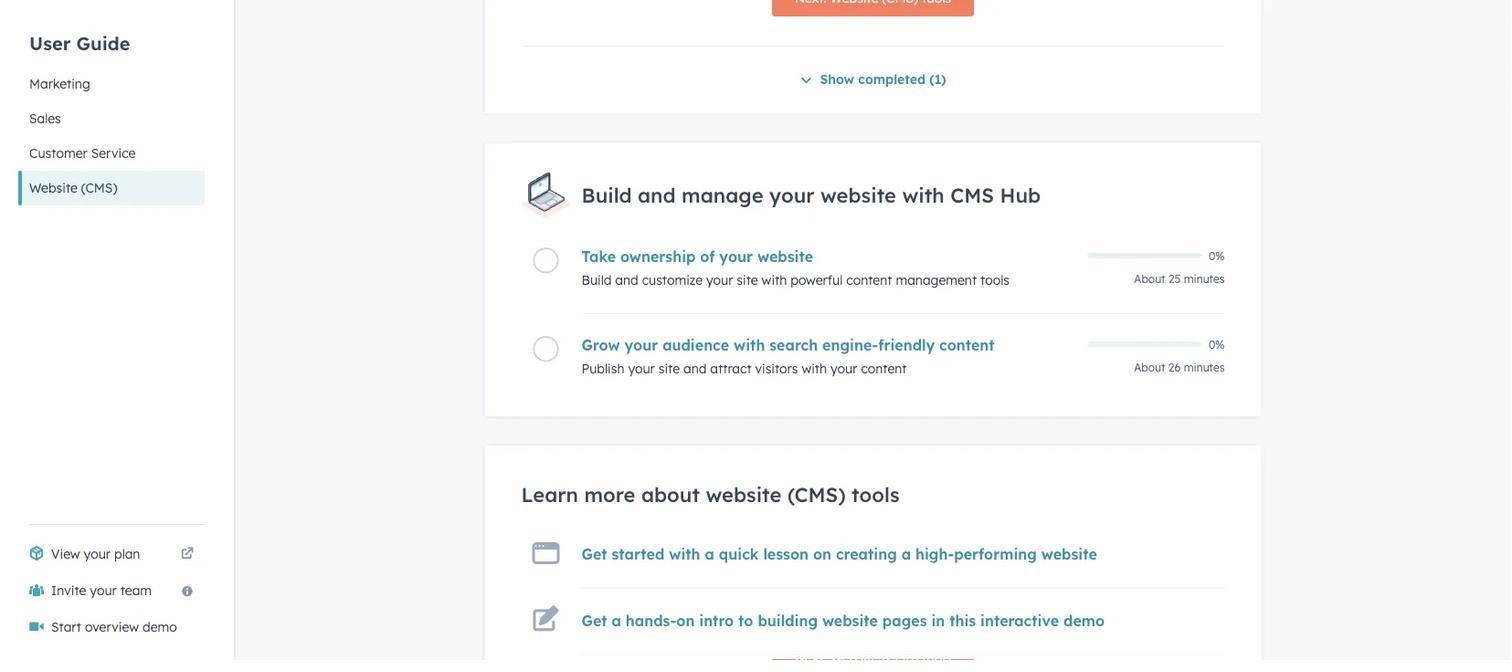 Task type: locate. For each thing, give the bounding box(es) containing it.
1 horizontal spatial (cms)
[[788, 483, 846, 508]]

about
[[641, 483, 700, 508]]

a left quick
[[705, 545, 715, 564]]

1 horizontal spatial a
[[705, 545, 715, 564]]

and
[[638, 183, 676, 208], [615, 273, 639, 289], [684, 361, 707, 377]]

management
[[896, 273, 977, 289]]

your right publish
[[628, 361, 655, 377]]

search
[[770, 336, 818, 355]]

take ownership of your website button
[[582, 248, 1077, 266]]

content down friendly on the bottom of page
[[861, 361, 907, 377]]

0 vertical spatial get
[[582, 545, 607, 564]]

with
[[902, 183, 945, 208], [762, 273, 787, 289], [734, 336, 765, 355], [802, 361, 827, 377], [669, 545, 701, 564]]

completed
[[858, 71, 926, 87]]

0% up 'about 26 minutes'
[[1209, 338, 1225, 352]]

1 vertical spatial about
[[1134, 361, 1166, 375]]

with right started
[[669, 545, 701, 564]]

0 vertical spatial tools
[[981, 273, 1010, 289]]

2 0% from the top
[[1209, 338, 1225, 352]]

content right friendly on the bottom of page
[[939, 336, 995, 355]]

build down the take at left top
[[582, 273, 612, 289]]

1 build from the top
[[582, 183, 632, 208]]

1 horizontal spatial demo
[[1064, 612, 1105, 630]]

on
[[813, 545, 832, 564], [677, 612, 695, 630]]

about left 25
[[1134, 273, 1166, 286]]

your left team
[[90, 583, 117, 599]]

1 vertical spatial get
[[582, 612, 607, 630]]

site left powerful
[[737, 273, 758, 289]]

about left 26
[[1134, 361, 1166, 375]]

audience
[[663, 336, 729, 355]]

view
[[51, 546, 80, 562]]

website (cms) button
[[18, 171, 205, 206]]

0 horizontal spatial demo
[[142, 620, 177, 636]]

get left hands-
[[582, 612, 607, 630]]

26
[[1169, 361, 1181, 375]]

customize
[[642, 273, 703, 289]]

with up attract
[[734, 336, 765, 355]]

1 vertical spatial site
[[659, 361, 680, 377]]

service
[[91, 145, 136, 161]]

and up the "ownership"
[[638, 183, 676, 208]]

1 vertical spatial and
[[615, 273, 639, 289]]

1 horizontal spatial site
[[737, 273, 758, 289]]

to
[[739, 612, 753, 630]]

ownership
[[621, 248, 696, 266]]

intro
[[699, 612, 734, 630]]

2 about from the top
[[1134, 361, 1166, 375]]

a
[[705, 545, 715, 564], [902, 545, 911, 564], [612, 612, 621, 630]]

learn more about website (cms) tools
[[521, 483, 900, 508]]

tools up "creating" on the bottom
[[852, 483, 900, 508]]

0 vertical spatial about
[[1134, 273, 1166, 286]]

with inside the take ownership of your website build and customize your site with powerful content management tools
[[762, 273, 787, 289]]

website (cms)
[[29, 180, 117, 196]]

minutes right 26
[[1184, 361, 1225, 375]]

0 vertical spatial build
[[582, 183, 632, 208]]

get started with a quick lesson on creating a high-performing website
[[582, 545, 1097, 564]]

1 vertical spatial minutes
[[1184, 361, 1225, 375]]

1 vertical spatial (cms)
[[788, 483, 846, 508]]

more
[[584, 483, 636, 508]]

0 vertical spatial minutes
[[1184, 273, 1225, 286]]

website inside the take ownership of your website build and customize your site with powerful content management tools
[[758, 248, 813, 266]]

demo down team
[[142, 620, 177, 636]]

minutes
[[1184, 273, 1225, 286], [1184, 361, 1225, 375]]

website up powerful
[[758, 248, 813, 266]]

customer service button
[[18, 136, 205, 171]]

your
[[770, 183, 815, 208], [720, 248, 753, 266], [706, 273, 733, 289], [625, 336, 658, 355], [628, 361, 655, 377], [831, 361, 858, 377], [84, 546, 111, 562], [90, 583, 117, 599]]

(cms)
[[81, 180, 117, 196], [788, 483, 846, 508]]

website up quick
[[706, 483, 782, 508]]

hub
[[1000, 183, 1041, 208]]

25
[[1169, 273, 1181, 286]]

your down of
[[706, 273, 733, 289]]

0 vertical spatial (cms)
[[81, 180, 117, 196]]

with left powerful
[[762, 273, 787, 289]]

quick
[[719, 545, 759, 564]]

build
[[582, 183, 632, 208], [582, 273, 612, 289]]

engine-
[[823, 336, 878, 355]]

minutes for grow your audience with search engine-friendly content
[[1184, 361, 1225, 375]]

and down the take at left top
[[615, 273, 639, 289]]

0 horizontal spatial site
[[659, 361, 680, 377]]

content
[[847, 273, 892, 289], [939, 336, 995, 355], [861, 361, 907, 377]]

about for take ownership of your website
[[1134, 273, 1166, 286]]

on right lesson
[[813, 545, 832, 564]]

a left 'high-'
[[902, 545, 911, 564]]

your inside button
[[90, 583, 117, 599]]

0 vertical spatial site
[[737, 273, 758, 289]]

and down audience
[[684, 361, 707, 377]]

link opens in a new window image
[[181, 548, 194, 561]]

(cms) down customer service 'button'
[[81, 180, 117, 196]]

about
[[1134, 273, 1166, 286], [1134, 361, 1166, 375]]

a left hands-
[[612, 612, 621, 630]]

0% for grow your audience with search engine-friendly content
[[1209, 338, 1225, 352]]

0 horizontal spatial on
[[677, 612, 695, 630]]

build up the take at left top
[[582, 183, 632, 208]]

(cms) up get started with a quick lesson on creating a high-performing website
[[788, 483, 846, 508]]

about 25 minutes
[[1134, 273, 1225, 286]]

user guide views element
[[18, 0, 205, 206]]

content inside the take ownership of your website build and customize your site with powerful content management tools
[[847, 273, 892, 289]]

1 get from the top
[[582, 545, 607, 564]]

build inside the take ownership of your website build and customize your site with powerful content management tools
[[582, 273, 612, 289]]

your right of
[[720, 248, 753, 266]]

1 horizontal spatial tools
[[981, 273, 1010, 289]]

0% up about 25 minutes
[[1209, 249, 1225, 263]]

0 vertical spatial 0%
[[1209, 249, 1225, 263]]

your down 'engine-'
[[831, 361, 858, 377]]

grow your audience with search engine-friendly content publish your site and attract visitors with your content
[[582, 336, 995, 377]]

1 vertical spatial 0%
[[1209, 338, 1225, 352]]

guide
[[76, 32, 130, 54]]

sales button
[[18, 101, 205, 136]]

marketing
[[29, 76, 90, 92]]

your right grow
[[625, 336, 658, 355]]

tools right management on the right of page
[[981, 273, 1010, 289]]

1 vertical spatial build
[[582, 273, 612, 289]]

show completed (1)
[[820, 71, 946, 87]]

2 build from the top
[[582, 273, 612, 289]]

2 minutes from the top
[[1184, 361, 1225, 375]]

website
[[821, 183, 896, 208], [758, 248, 813, 266], [706, 483, 782, 508], [1042, 545, 1097, 564], [822, 612, 878, 630]]

building
[[758, 612, 818, 630]]

0 horizontal spatial (cms)
[[81, 180, 117, 196]]

powerful
[[791, 273, 843, 289]]

0 horizontal spatial a
[[612, 612, 621, 630]]

on left intro
[[677, 612, 695, 630]]

attract
[[710, 361, 752, 377]]

1 vertical spatial tools
[[852, 483, 900, 508]]

2 get from the top
[[582, 612, 607, 630]]

demo inside start overview demo link
[[142, 620, 177, 636]]

your left plan
[[84, 546, 111, 562]]

hands-
[[626, 612, 677, 630]]

2 horizontal spatial a
[[902, 545, 911, 564]]

1 0% from the top
[[1209, 249, 1225, 263]]

website right performing
[[1042, 545, 1097, 564]]

1 horizontal spatial on
[[813, 545, 832, 564]]

content down the take ownership of your website button
[[847, 273, 892, 289]]

start
[[51, 620, 81, 636]]

friendly
[[878, 336, 935, 355]]

1 about from the top
[[1134, 273, 1166, 286]]

get left started
[[582, 545, 607, 564]]

team
[[120, 583, 152, 599]]

minutes right 25
[[1184, 273, 1225, 286]]

get started with a quick lesson on creating a high-performing website link
[[582, 545, 1097, 564]]

high-
[[916, 545, 954, 564]]

view your plan
[[51, 546, 140, 562]]

invite your team
[[51, 583, 152, 599]]

demo
[[1064, 612, 1105, 630], [142, 620, 177, 636]]

get
[[582, 545, 607, 564], [582, 612, 607, 630]]

demo right interactive
[[1064, 612, 1105, 630]]

site
[[737, 273, 758, 289], [659, 361, 680, 377]]

1 minutes from the top
[[1184, 273, 1225, 286]]

get a hands-on intro to building website pages in this interactive demo link
[[582, 612, 1105, 630]]

this
[[950, 612, 976, 630]]

site down audience
[[659, 361, 680, 377]]

0%
[[1209, 249, 1225, 263], [1209, 338, 1225, 352]]

tools inside the take ownership of your website build and customize your site with powerful content management tools
[[981, 273, 1010, 289]]

get for get a hands-on intro to building website pages in this interactive demo
[[582, 612, 607, 630]]

0 vertical spatial content
[[847, 273, 892, 289]]

start overview demo link
[[18, 610, 205, 646]]

tools
[[981, 273, 1010, 289], [852, 483, 900, 508]]

2 vertical spatial and
[[684, 361, 707, 377]]

overview
[[85, 620, 139, 636]]

minutes for take ownership of your website
[[1184, 273, 1225, 286]]



Task type: describe. For each thing, give the bounding box(es) containing it.
user guide
[[29, 32, 130, 54]]

(1)
[[930, 71, 946, 87]]

user
[[29, 32, 71, 54]]

take
[[582, 248, 616, 266]]

customer service
[[29, 145, 136, 161]]

link opens in a new window image
[[181, 544, 194, 566]]

cms
[[951, 183, 994, 208]]

in
[[932, 612, 945, 630]]

manage
[[682, 183, 764, 208]]

0% for take ownership of your website
[[1209, 249, 1225, 263]]

customer
[[29, 145, 88, 161]]

visitors
[[755, 361, 798, 377]]

grow
[[582, 336, 620, 355]]

started
[[612, 545, 665, 564]]

website
[[29, 180, 78, 196]]

1 vertical spatial content
[[939, 336, 995, 355]]

learn
[[521, 483, 578, 508]]

site inside the take ownership of your website build and customize your site with powerful content management tools
[[737, 273, 758, 289]]

invite your team button
[[18, 573, 205, 610]]

view your plan link
[[18, 536, 205, 573]]

publish
[[582, 361, 625, 377]]

get a hands-on intro to building website pages in this interactive demo
[[582, 612, 1105, 630]]

your right manage
[[770, 183, 815, 208]]

creating
[[836, 545, 897, 564]]

2 vertical spatial content
[[861, 361, 907, 377]]

show completed (1) button
[[800, 68, 946, 92]]

invite
[[51, 583, 86, 599]]

and inside grow your audience with search engine-friendly content publish your site and attract visitors with your content
[[684, 361, 707, 377]]

of
[[700, 248, 715, 266]]

about for grow your audience with search engine-friendly content
[[1134, 361, 1166, 375]]

0 vertical spatial on
[[813, 545, 832, 564]]

site inside grow your audience with search engine-friendly content publish your site and attract visitors with your content
[[659, 361, 680, 377]]

website left pages
[[822, 612, 878, 630]]

start overview demo
[[51, 620, 177, 636]]

website up the take ownership of your website button
[[821, 183, 896, 208]]

0 horizontal spatial tools
[[852, 483, 900, 508]]

pages
[[883, 612, 927, 630]]

your inside "link"
[[84, 546, 111, 562]]

1 vertical spatial on
[[677, 612, 695, 630]]

and inside the take ownership of your website build and customize your site with powerful content management tools
[[615, 273, 639, 289]]

sales
[[29, 111, 61, 127]]

show
[[820, 71, 855, 87]]

take ownership of your website build and customize your site with powerful content management tools
[[582, 248, 1010, 289]]

0 vertical spatial and
[[638, 183, 676, 208]]

plan
[[114, 546, 140, 562]]

about 26 minutes
[[1134, 361, 1225, 375]]

build and manage your website with cms hub
[[582, 183, 1041, 208]]

get for get started with a quick lesson on creating a high-performing website
[[582, 545, 607, 564]]

interactive
[[981, 612, 1059, 630]]

with left cms
[[902, 183, 945, 208]]

with down grow your audience with search engine-friendly content 'button' in the bottom of the page
[[802, 361, 827, 377]]

marketing button
[[18, 67, 205, 101]]

(cms) inside button
[[81, 180, 117, 196]]

lesson
[[763, 545, 809, 564]]

grow your audience with search engine-friendly content button
[[582, 336, 1077, 355]]

performing
[[954, 545, 1037, 564]]



Task type: vqa. For each thing, say whether or not it's contained in the screenshot.
How's my marketing funnel performing? on the top of page
no



